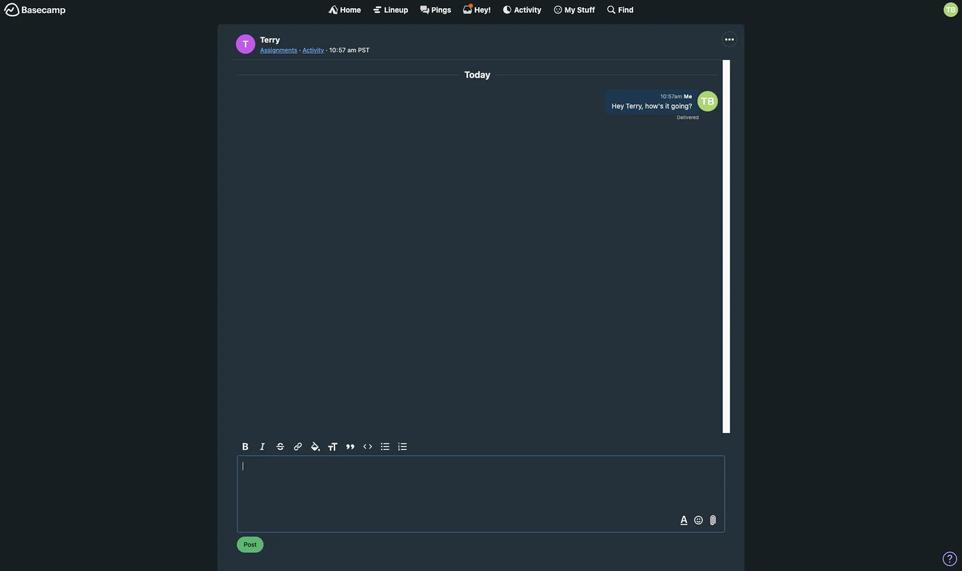 Task type: describe. For each thing, give the bounding box(es) containing it.
hey!
[[475, 5, 491, 14]]

tim burton image
[[698, 91, 718, 111]]

it
[[666, 102, 670, 110]]

assignments link
[[260, 47, 297, 54]]

am
[[348, 47, 357, 54]]

today
[[465, 69, 491, 80]]

switch accounts image
[[4, 2, 66, 17]]

main element
[[0, 0, 963, 19]]

post button
[[237, 537, 264, 553]]

stuff
[[577, 5, 595, 14]]

10
[[330, 47, 336, 54]]

hey
[[612, 102, 624, 110]]

activity inside terry assignments · activity · 10 : 57 am pst
[[303, 47, 324, 54]]

hey! button
[[463, 3, 491, 15]]

find
[[619, 5, 634, 14]]

0 horizontal spatial activity link
[[303, 47, 324, 54]]

pings button
[[420, 5, 452, 15]]

my stuff button
[[553, 5, 595, 15]]

how's
[[646, 102, 664, 110]]

activity link inside main element
[[503, 5, 542, 15]]

home link
[[329, 5, 361, 15]]

:
[[337, 46, 338, 53]]

pings
[[432, 5, 452, 14]]

1 · from the left
[[299, 47, 301, 54]]



Task type: locate. For each thing, give the bounding box(es) containing it.
0 horizontal spatial activity
[[303, 47, 324, 54]]

terry,
[[626, 102, 644, 110]]

home
[[340, 5, 361, 14]]

activity link left 10
[[303, 47, 324, 54]]

·
[[299, 47, 301, 54], [326, 47, 328, 54]]

10:57am element
[[661, 93, 683, 99]]

· right assignments
[[299, 47, 301, 54]]

activity
[[514, 5, 542, 14], [303, 47, 324, 54]]

1 horizontal spatial activity link
[[503, 5, 542, 15]]

0 horizontal spatial ·
[[299, 47, 301, 54]]

tim burton image
[[944, 2, 959, 17]]

lineup link
[[373, 5, 408, 15]]

· left 10
[[326, 47, 328, 54]]

None text field
[[237, 456, 726, 533]]

1 vertical spatial activity
[[303, 47, 324, 54]]

10:57am link
[[661, 93, 683, 99]]

1 horizontal spatial ·
[[326, 47, 328, 54]]

terry image
[[236, 34, 255, 54]]

pst
[[358, 47, 370, 54]]

activity link
[[503, 5, 542, 15], [303, 47, 324, 54]]

57
[[339, 47, 346, 54]]

activity left 10
[[303, 47, 324, 54]]

find button
[[607, 5, 634, 15]]

my stuff
[[565, 5, 595, 14]]

0 vertical spatial activity
[[514, 5, 542, 14]]

activity link right hey!
[[503, 5, 542, 15]]

terry assignments · activity · 10 : 57 am pst
[[260, 35, 370, 54]]

2 · from the left
[[326, 47, 328, 54]]

lineup
[[385, 5, 408, 14]]

0 vertical spatial activity link
[[503, 5, 542, 15]]

post
[[244, 541, 257, 549]]

terry
[[260, 35, 280, 44]]

activity left my
[[514, 5, 542, 14]]

activity inside main element
[[514, 5, 542, 14]]

10:57am
[[661, 93, 683, 99]]

1 vertical spatial activity link
[[303, 47, 324, 54]]

going?
[[672, 102, 693, 110]]

10:57am hey terry, how's it going?
[[612, 93, 693, 110]]

my
[[565, 5, 576, 14]]

1 horizontal spatial activity
[[514, 5, 542, 14]]

assignments
[[260, 47, 297, 54]]



Task type: vqa. For each thing, say whether or not it's contained in the screenshot.
Tim Burton image
yes



